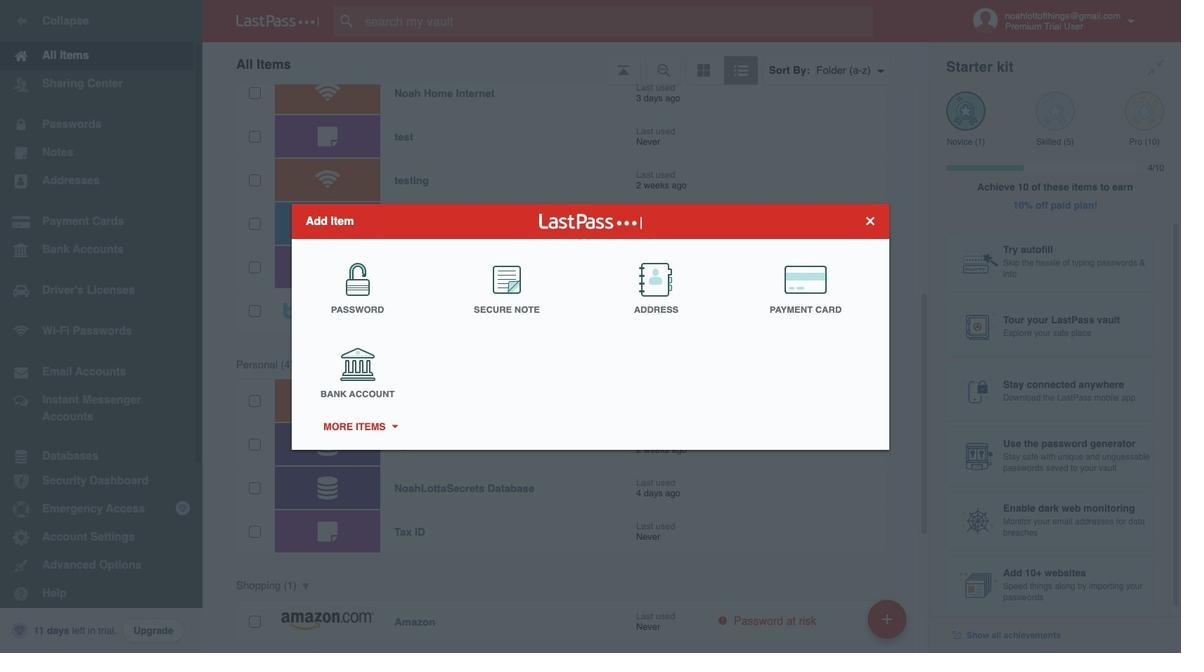 Task type: vqa. For each thing, say whether or not it's contained in the screenshot.
New Item navigation
yes



Task type: describe. For each thing, give the bounding box(es) containing it.
search my vault text field
[[333, 6, 895, 37]]

new item navigation
[[863, 596, 916, 653]]

Search search field
[[333, 6, 895, 37]]



Task type: locate. For each thing, give the bounding box(es) containing it.
dialog
[[292, 204, 890, 450]]

new item image
[[883, 614, 893, 624]]

vault options navigation
[[203, 42, 930, 84]]

caret right image
[[390, 425, 400, 428]]

lastpass image
[[236, 15, 319, 27]]

main navigation navigation
[[0, 0, 203, 653]]



